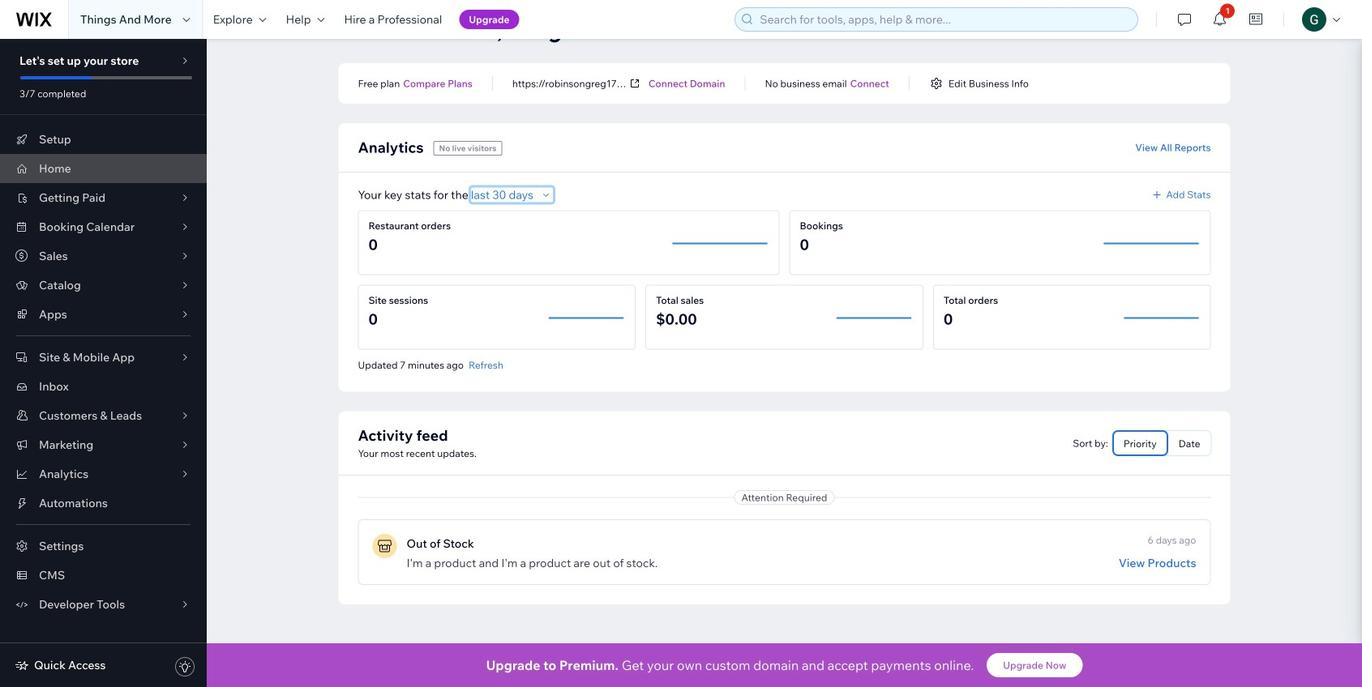 Task type: vqa. For each thing, say whether or not it's contained in the screenshot.
stock associated with 364215376135191
no



Task type: locate. For each thing, give the bounding box(es) containing it.
sidebar element
[[0, 39, 207, 688]]

Search for tools, apps, help & more... field
[[755, 8, 1133, 31]]



